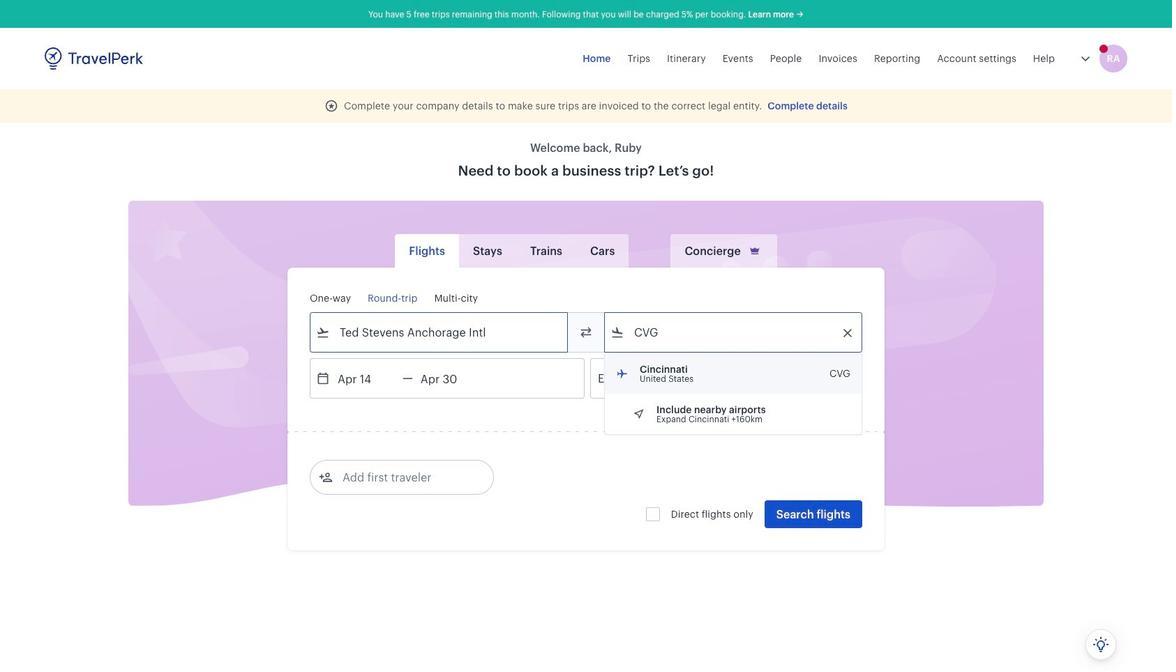 Task type: locate. For each thing, give the bounding box(es) containing it.
Add first traveler search field
[[333, 467, 478, 489]]

Return text field
[[413, 359, 485, 398]]



Task type: describe. For each thing, give the bounding box(es) containing it.
Depart text field
[[330, 359, 403, 398]]

From search field
[[330, 322, 549, 344]]

To search field
[[624, 322, 843, 344]]



